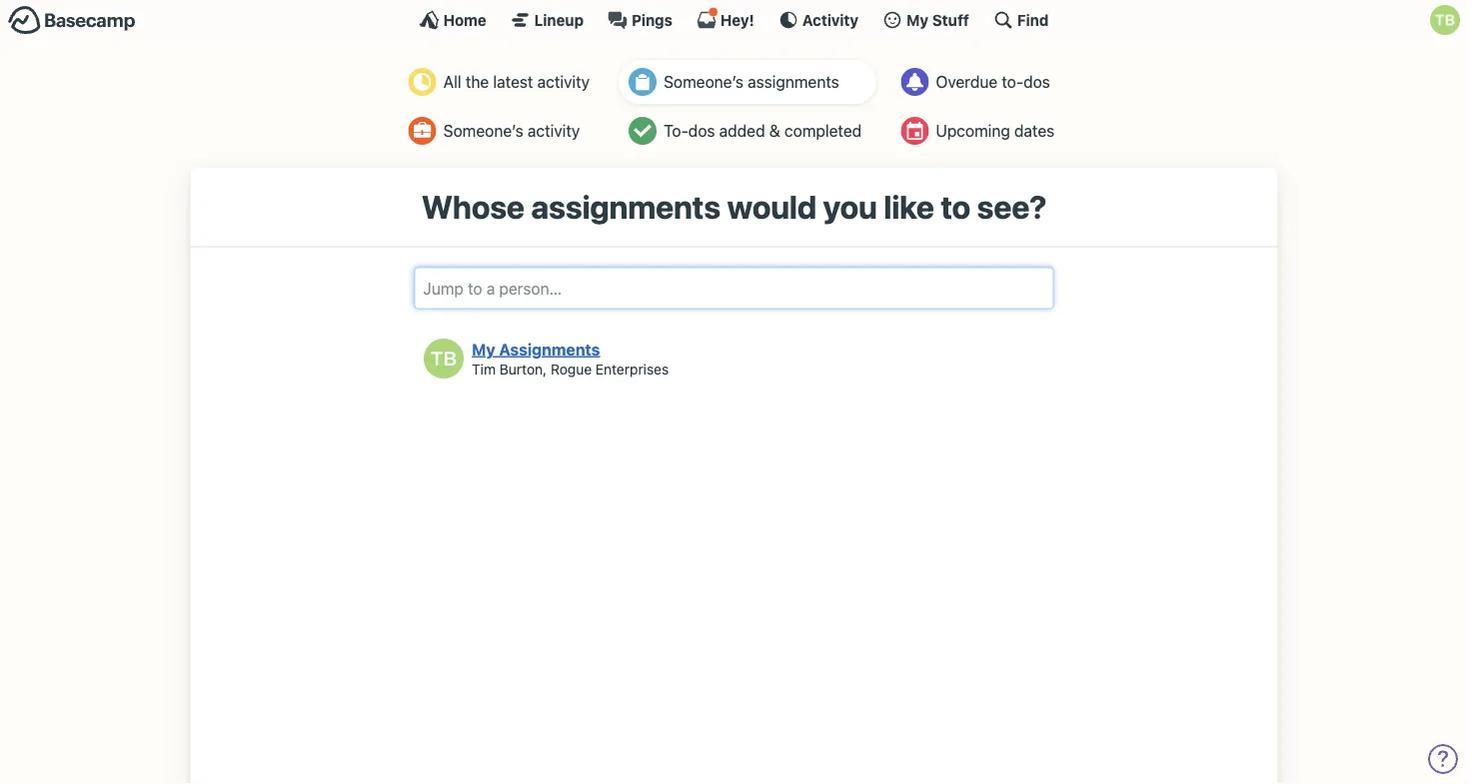 Task type: locate. For each thing, give the bounding box(es) containing it.
0 horizontal spatial assignments
[[531, 188, 720, 226]]

latest
[[493, 72, 533, 91]]

all the latest activity link
[[398, 60, 605, 104]]

1 vertical spatial someone's
[[443, 121, 523, 140]]

whose
[[421, 188, 525, 226]]

someone's assignments
[[664, 72, 839, 91]]

someone's for someone's assignments
[[664, 72, 744, 91]]

someone's up to-
[[664, 72, 744, 91]]

would
[[727, 188, 817, 226]]

see?
[[977, 188, 1047, 226]]

my assignments tim burton,        rogue enterprises
[[472, 340, 669, 377]]

1 horizontal spatial my
[[907, 11, 929, 28]]

overdue
[[936, 72, 998, 91]]

1 vertical spatial assignments
[[531, 188, 720, 226]]

1 vertical spatial my
[[472, 340, 495, 359]]

activity down all the latest activity
[[528, 121, 580, 140]]

all
[[443, 72, 461, 91]]

to-dos added & completed link
[[619, 109, 877, 153]]

rogue
[[551, 361, 592, 377]]

dos left the added
[[688, 121, 715, 140]]

0 vertical spatial my
[[907, 11, 929, 28]]

dates
[[1014, 121, 1055, 140]]

hey! button
[[696, 7, 754, 30]]

0 horizontal spatial my
[[472, 340, 495, 359]]

the
[[466, 72, 489, 91]]

Jump to a person… text field
[[414, 267, 1054, 309]]

completed
[[785, 121, 862, 140]]

my left stuff
[[907, 11, 929, 28]]

tim burton image
[[1430, 5, 1460, 35]]

you
[[823, 188, 877, 226]]

pings button
[[608, 10, 673, 30]]

pings
[[632, 11, 673, 28]]

dos up dates
[[1023, 72, 1050, 91]]

upcoming dates link
[[891, 109, 1070, 153]]

assignments down todo image
[[531, 188, 720, 226]]

1 horizontal spatial dos
[[1023, 72, 1050, 91]]

0 vertical spatial assignments
[[748, 72, 839, 91]]

activity
[[802, 11, 859, 28]]

assignments for someone's
[[748, 72, 839, 91]]

my up tim
[[472, 340, 495, 359]]

someone's assignments link
[[619, 60, 877, 104]]

my
[[907, 11, 929, 28], [472, 340, 495, 359]]

find button
[[993, 10, 1049, 30]]

someone's
[[664, 72, 744, 91], [443, 121, 523, 140]]

activity
[[537, 72, 590, 91], [528, 121, 580, 140]]

home
[[443, 11, 486, 28]]

enterprises
[[596, 361, 669, 377]]

reports image
[[901, 68, 929, 96]]

my stuff
[[907, 11, 969, 28]]

assignments up &
[[748, 72, 839, 91]]

0 vertical spatial someone's
[[664, 72, 744, 91]]

to-
[[1002, 72, 1023, 91]]

someone's activity link
[[398, 109, 605, 153]]

my inside my stuff popup button
[[907, 11, 929, 28]]

stuff
[[932, 11, 969, 28]]

activity link
[[778, 10, 859, 30]]

my inside my assignments tim burton,        rogue enterprises
[[472, 340, 495, 359]]

main element
[[0, 0, 1468, 39]]

1 horizontal spatial assignments
[[748, 72, 839, 91]]

all the latest activity
[[443, 72, 590, 91]]

0 horizontal spatial dos
[[688, 121, 715, 140]]

burton,
[[499, 361, 547, 377]]

to-dos added & completed
[[664, 121, 862, 140]]

someone's down the at the top left of the page
[[443, 121, 523, 140]]

1 horizontal spatial someone's
[[664, 72, 744, 91]]

0 horizontal spatial someone's
[[443, 121, 523, 140]]

assignments
[[748, 72, 839, 91], [531, 188, 720, 226]]

dos
[[1023, 72, 1050, 91], [688, 121, 715, 140]]

to-
[[664, 121, 688, 140]]

assignments
[[499, 340, 600, 359]]

0 vertical spatial activity
[[537, 72, 590, 91]]

activity right the latest
[[537, 72, 590, 91]]

lineup
[[534, 11, 584, 28]]



Task type: vqa. For each thing, say whether or not it's contained in the screenshot.
dates
yes



Task type: describe. For each thing, give the bounding box(es) containing it.
tim
[[472, 361, 496, 377]]

added
[[719, 121, 765, 140]]

whose assignments would you like to see?
[[421, 188, 1047, 226]]

someone's for someone's activity
[[443, 121, 523, 140]]

home link
[[419, 10, 486, 30]]

tim burton, rogue enterprises image
[[424, 339, 464, 379]]

assignment image
[[629, 68, 657, 96]]

1 vertical spatial dos
[[688, 121, 715, 140]]

activity inside 'link'
[[537, 72, 590, 91]]

overdue to-dos link
[[891, 60, 1070, 104]]

like
[[884, 188, 934, 226]]

my for assignments
[[472, 340, 495, 359]]

schedule image
[[901, 117, 929, 145]]

activity report image
[[408, 68, 436, 96]]

0 vertical spatial dos
[[1023, 72, 1050, 91]]

someone's activity
[[443, 121, 580, 140]]

overdue to-dos
[[936, 72, 1050, 91]]

to
[[941, 188, 971, 226]]

hey!
[[720, 11, 754, 28]]

1 vertical spatial activity
[[528, 121, 580, 140]]

upcoming dates
[[936, 121, 1055, 140]]

find
[[1017, 11, 1049, 28]]

my for stuff
[[907, 11, 929, 28]]

switch accounts image
[[8, 5, 136, 36]]

assignments for whose
[[531, 188, 720, 226]]

person report image
[[408, 117, 436, 145]]

lineup link
[[510, 10, 584, 30]]

todo image
[[629, 117, 657, 145]]

upcoming
[[936, 121, 1010, 140]]

&
[[769, 121, 780, 140]]

my stuff button
[[883, 10, 969, 30]]



